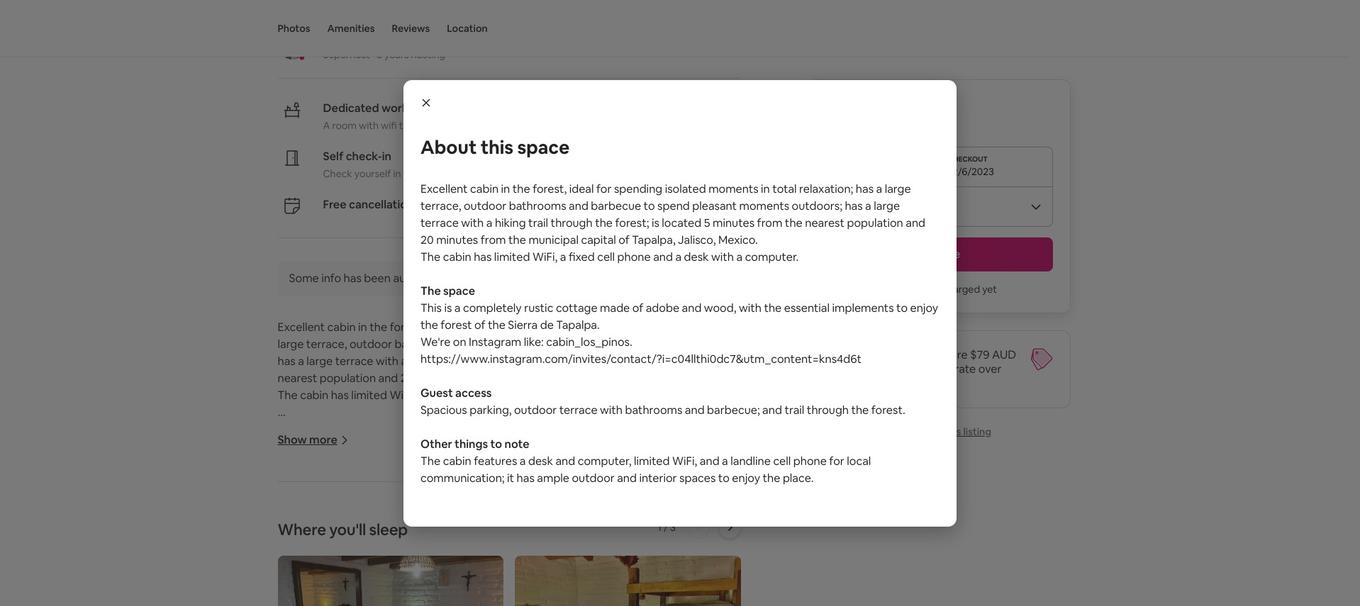 Task type: vqa. For each thing, say whether or not it's contained in the screenshot.
4.79
no



Task type: locate. For each thing, give the bounding box(es) containing it.
instagram up you'll
[[326, 473, 379, 488]]

yourself
[[354, 167, 391, 180]]

0 vertical spatial jalisco,
[[678, 232, 716, 247]]

implements down 'you'
[[832, 300, 894, 315]]

1 horizontal spatial made
[[600, 300, 630, 315]]

wood, inside "the space this is a completely rustic cottage made of adobe and wood, with the essential implements to enjoy the forest of the sierra de tapalpa. we're on instagram like: cabin_los_pinos. https://www.instagram.com/invites/contact/?i=c04llthi0dc7&utm_content=kns4d6t"
[[704, 300, 737, 315]]

1 vertical spatial de
[[506, 456, 520, 471]]

total inside about this space dialog
[[773, 181, 797, 196]]

fixed inside about this space dialog
[[569, 249, 595, 264]]

outdoor up note
[[514, 402, 557, 417]]

https://www.instagram.com/invites/contact/?i=c04llthi0dc7&utm_content=kns4d6t down it
[[278, 490, 719, 505]]

parking,
[[470, 402, 512, 417], [327, 541, 369, 556]]

1 horizontal spatial forest
[[441, 317, 472, 332]]

1 vertical spatial limited
[[351, 388, 387, 403]]

terrace, down lockbox.
[[421, 198, 461, 213]]

with
[[359, 119, 379, 132], [403, 167, 423, 180], [461, 215, 484, 230], [711, 249, 734, 264], [739, 300, 762, 315], [376, 354, 399, 369], [568, 388, 591, 403], [600, 402, 623, 417], [596, 439, 619, 454], [457, 541, 480, 556]]

0 vertical spatial de
[[540, 317, 554, 332]]

limited
[[494, 249, 530, 264], [351, 388, 387, 403], [634, 454, 670, 468]]

instagram
[[469, 334, 521, 349], [326, 473, 379, 488]]

cabin_los_pinos. inside "the space this is a completely rustic cottage made of adobe and wood, with the essential implements to enjoy the forest of the sierra de tapalpa. we're on instagram like: cabin_los_pinos. https://www.instagram.com/invites/contact/?i=c04llthi0dc7&utm_content=kns4d6t"
[[546, 334, 632, 349]]

essential up interior
[[641, 439, 687, 454]]

0 horizontal spatial this
[[481, 135, 513, 159]]

forest, down 'about this space'
[[533, 181, 567, 196]]

1 vertical spatial this
[[278, 439, 299, 454]]

0 vertical spatial 3
[[377, 48, 382, 61]]

we're up guest
[[421, 334, 451, 349]]

hiking down 26
[[495, 215, 526, 230]]

working.
[[494, 119, 533, 132]]

hiking inside about this space dialog
[[495, 215, 526, 230]]

is inside this is a completely rustic cottage made of adobe and wood, with the essential implements to enjoy the forest of the sierra de tapalpa. we're on instagram like: cabin_los_pinos. https://www.instagram.com/invites/contact/?i=c04llthi0dc7&utm_content=kns4d6t
[[301, 439, 309, 454]]

hosted by javier superhost · 3 years hosting
[[323, 30, 445, 61]]

tapalpa, inside about this space dialog
[[632, 232, 676, 247]]

1 vertical spatial isolated
[[522, 320, 563, 335]]

1 horizontal spatial barbecue
[[591, 198, 641, 213]]

wood, inside this is a completely rustic cottage made of adobe and wood, with the essential implements to enjoy the forest of the sierra de tapalpa. we're on instagram like: cabin_los_pinos. https://www.instagram.com/invites/contact/?i=c04llthi0dc7&utm_content=kns4d6t
[[561, 439, 594, 454]]

cancellation
[[349, 197, 414, 212]]

cabin up show more button
[[300, 388, 328, 403]]

capital
[[581, 232, 616, 247], [561, 371, 596, 386]]

forest down other
[[406, 456, 438, 471]]

with inside guest access spacious parking, outdoor terrace with bathrooms and barbecue; and trail through the forest.
[[600, 402, 623, 417]]

2 horizontal spatial cell
[[773, 454, 791, 468]]

1 vertical spatial like:
[[381, 473, 401, 488]]

0 horizontal spatial wifi,
[[390, 388, 415, 403]]

forest. down months. at the bottom of the page
[[871, 402, 906, 417]]

like: inside this is a completely rustic cottage made of adobe and wood, with the essential implements to enjoy the forest of the sierra de tapalpa. we're on instagram like: cabin_los_pinos. https://www.instagram.com/invites/contact/?i=c04llthi0dc7&utm_content=kns4d6t
[[381, 473, 401, 488]]

terrace, down the info
[[306, 337, 347, 352]]

0 horizontal spatial located
[[577, 354, 616, 369]]

your
[[893, 348, 917, 362]]

spacious inside spacious parking, outdoor terrace with bathrooms and barbecue; and trail through the forest.
[[278, 541, 324, 556]]

for
[[479, 119, 492, 132], [596, 181, 612, 196], [454, 320, 469, 335], [829, 454, 845, 468]]

rustic inside this is a completely rustic cottage made of adobe and wood, with the essential implements to enjoy the forest of the sierra de tapalpa. we're on instagram like: cabin_los_pinos. https://www.instagram.com/invites/contact/?i=c04llthi0dc7&utm_content=kns4d6t
[[381, 439, 411, 454]]

20 down free cancellation before november 26
[[421, 232, 434, 247]]

0 horizontal spatial like:
[[381, 473, 401, 488]]

cabin up automatically
[[443, 249, 471, 264]]

show more button
[[278, 433, 349, 448]]

we're inside "the space this is a completely rustic cottage made of adobe and wood, with the essential implements to enjoy the forest of the sierra de tapalpa. we're on instagram like: cabin_los_pinos. https://www.instagram.com/invites/contact/?i=c04llthi0dc7&utm_content=kns4d6t"
[[421, 334, 451, 349]]

1 vertical spatial on
[[310, 473, 323, 488]]

adobe
[[646, 300, 680, 315], [503, 439, 537, 454]]

1 vertical spatial cabin_los_pinos.
[[403, 473, 489, 488]]

on down show more button
[[310, 473, 323, 488]]

with inside spacious parking, outdoor terrace with bathrooms and barbecue; and trail through the forest.
[[457, 541, 480, 556]]

1 vertical spatial forest
[[406, 456, 438, 471]]

dates
[[919, 348, 949, 362]]

outdoor
[[464, 198, 507, 213], [350, 337, 392, 352], [514, 402, 557, 417], [572, 471, 615, 485], [371, 541, 414, 556]]

the inside spacious parking, outdoor terrace with bathrooms and barbecue; and trail through the forest.
[[708, 541, 726, 556]]

sierra down translated.
[[508, 317, 538, 332]]

2 horizontal spatial limited
[[634, 454, 670, 468]]

free cancellation before november 26
[[323, 197, 526, 212]]

phone
[[617, 249, 651, 264], [475, 388, 508, 403], [793, 454, 827, 468]]

completely inside "the space this is a completely rustic cottage made of adobe and wood, with the essential implements to enjoy the forest of the sierra de tapalpa. we're on instagram like: cabin_los_pinos. https://www.instagram.com/invites/contact/?i=c04llthi0dc7&utm_content=kns4d6t"
[[463, 300, 522, 315]]

2 horizontal spatial wifi,
[[672, 454, 697, 468]]

sierra inside this is a completely rustic cottage made of adobe and wood, with the essential implements to enjoy the forest of the sierra de tapalpa. we're on instagram like: cabin_los_pinos. https://www.instagram.com/invites/contact/?i=c04llthi0dc7&utm_content=kns4d6t
[[474, 456, 504, 471]]

forest. down where
[[278, 558, 312, 573]]

2 vertical spatial desk
[[528, 454, 553, 468]]

0 vertical spatial forest;
[[615, 215, 649, 230]]

1 vertical spatial spacious
[[278, 541, 324, 556]]

through inside guest access spacious parking, outdoor terrace with bathrooms and barbecue; and trail through the forest.
[[807, 402, 849, 417]]

0 vertical spatial barbecue;
[[707, 402, 760, 417]]

parking, down you'll
[[327, 541, 369, 556]]

1 vertical spatial wifi,
[[390, 388, 415, 403]]

located inside about this space dialog
[[662, 215, 702, 230]]

0 vertical spatial excellent
[[421, 181, 468, 196]]

1 horizontal spatial sierra
[[508, 317, 538, 332]]

0 vertical spatial forest
[[441, 317, 472, 332]]

a
[[323, 119, 330, 132]]

0 horizontal spatial forest,
[[390, 320, 424, 335]]

1 vertical spatial barbecue;
[[564, 541, 617, 556]]

we're down show
[[278, 473, 308, 488]]

this left listing
[[944, 426, 961, 438]]

1 vertical spatial located
[[577, 354, 616, 369]]

3
[[377, 48, 382, 61], [866, 376, 872, 391], [670, 521, 676, 534]]

0 vertical spatial barbecue
[[591, 198, 641, 213]]

pleasant
[[692, 198, 737, 213], [578, 337, 623, 352]]

0 horizontal spatial spacious
[[278, 541, 324, 556]]

enjoy down landline on the bottom of page
[[732, 471, 760, 485]]

1 horizontal spatial adobe
[[646, 300, 680, 315]]

than
[[847, 362, 871, 377]]

spacious down guest
[[421, 402, 467, 417]]

from
[[757, 215, 783, 230], [481, 232, 506, 247], [672, 354, 697, 369], [461, 371, 486, 386]]

self check-in check yourself in with the lockbox.
[[323, 149, 481, 180]]

instagram up access
[[469, 334, 521, 349]]

3 right /
[[670, 521, 676, 534]]

1 vertical spatial spend
[[543, 337, 576, 352]]

forest. inside guest access spacious parking, outdoor terrace with bathrooms and barbecue; and trail through the forest.
[[871, 402, 906, 417]]

spacious down where
[[278, 541, 324, 556]]

host profile picture image
[[278, 31, 306, 60]]

forest, inside about this space dialog
[[533, 181, 567, 196]]

1 horizontal spatial this
[[944, 426, 961, 438]]

1 vertical spatial nearest
[[278, 371, 317, 386]]

3 inside your dates are $79 aud less than the avg. nightly rate over the last 3 months.
[[866, 376, 872, 391]]

made inside this is a completely rustic cottage made of adobe and wood, with the essential implements to enjoy the forest of the sierra de tapalpa. we're on instagram like: cabin_los_pinos. https://www.instagram.com/invites/contact/?i=c04llthi0dc7&utm_content=kns4d6t
[[457, 439, 487, 454]]

1 horizontal spatial pleasant
[[692, 198, 737, 213]]

terrace
[[421, 215, 459, 230], [335, 354, 373, 369], [559, 402, 598, 417], [416, 541, 455, 556]]

other
[[421, 437, 452, 451]]

workspace
[[382, 101, 440, 116]]

1 horizontal spatial cottage
[[556, 300, 598, 315]]

and inside "the space this is a completely rustic cottage made of adobe and wood, with the essential implements to enjoy the forest of the sierra de tapalpa. we're on instagram like: cabin_los_pinos. https://www.instagram.com/invites/contact/?i=c04llthi0dc7&utm_content=kns4d6t"
[[682, 300, 702, 315]]

1 horizontal spatial this
[[421, 300, 442, 315]]

photos
[[278, 22, 310, 35]]

de inside "the space this is a completely rustic cottage made of adobe and wood, with the essential implements to enjoy the forest of the sierra de tapalpa. we're on instagram like: cabin_los_pinos. https://www.instagram.com/invites/contact/?i=c04llthi0dc7&utm_content=kns4d6t"
[[540, 317, 554, 332]]

completely right show
[[320, 439, 379, 454]]

on inside "the space this is a completely rustic cottage made of adobe and wood, with the essential implements to enjoy the forest of the sierra de tapalpa. we're on instagram like: cabin_los_pinos. https://www.instagram.com/invites/contact/?i=c04llthi0dc7&utm_content=kns4d6t"
[[453, 334, 466, 349]]

0 vertical spatial nearest
[[805, 215, 845, 230]]

forest, down the some info has been automatically translated.
[[390, 320, 424, 335]]

through
[[551, 215, 593, 230], [465, 354, 507, 369], [807, 402, 849, 417], [664, 541, 706, 556]]

this is a completely rustic cottage made of adobe and wood, with the essential implements to enjoy the forest of the sierra de tapalpa. we're on instagram like: cabin_los_pinos. https://www.instagram.com/invites/contact/?i=c04llthi0dc7&utm_content=kns4d6t
[[278, 439, 719, 505]]

population up more
[[320, 371, 376, 386]]

excellent down some
[[278, 320, 325, 335]]

1 horizontal spatial located
[[662, 215, 702, 230]]

essential
[[784, 300, 830, 315], [641, 439, 687, 454]]

trail
[[528, 215, 548, 230], [443, 354, 463, 369], [785, 402, 805, 417], [642, 541, 662, 556]]

made inside "the space this is a completely rustic cottage made of adobe and wood, with the essential implements to enjoy the forest of the sierra de tapalpa. we're on instagram like: cabin_los_pinos. https://www.instagram.com/invites/contact/?i=c04llthi0dc7&utm_content=kns4d6t"
[[600, 300, 630, 315]]

1 vertical spatial adobe
[[503, 439, 537, 454]]

adobe inside this is a completely rustic cottage made of adobe and wood, with the essential implements to enjoy the forest of the sierra de tapalpa. we're on instagram like: cabin_los_pinos. https://www.instagram.com/invites/contact/?i=c04llthi0dc7&utm_content=kns4d6t
[[503, 439, 537, 454]]

report this listing button
[[887, 426, 992, 438]]

phone inside 'other things to note the cabin features a desk and computer, limited wifi, and a landline cell phone for local communication; it has ample outdoor and interior spaces to enjoy the place.'
[[793, 454, 827, 468]]

translated.
[[466, 271, 522, 286]]

trail inside spacious parking, outdoor terrace with bathrooms and barbecue; and trail through the forest.
[[642, 541, 662, 556]]

on
[[453, 334, 466, 349], [310, 473, 323, 488]]

limited up translated.
[[494, 249, 530, 264]]

municipal
[[529, 232, 579, 247], [509, 371, 559, 386]]

1 vertical spatial barbecue
[[477, 337, 527, 352]]

cottage inside "the space this is a completely rustic cottage made of adobe and wood, with the essential implements to enjoy the forest of the sierra de tapalpa. we're on instagram like: cabin_los_pinos. https://www.instagram.com/invites/contact/?i=c04llthi0dc7&utm_content=kns4d6t"
[[556, 300, 598, 315]]

november
[[455, 197, 511, 212]]

sierra down things
[[474, 456, 504, 471]]

0 vertical spatial parking,
[[470, 402, 512, 417]]

spending inside about this space dialog
[[614, 181, 663, 196]]

1 vertical spatial spending
[[471, 320, 520, 335]]

3 right last
[[866, 376, 872, 391]]

2 horizontal spatial 3
[[866, 376, 872, 391]]

barbecue
[[591, 198, 641, 213], [477, 337, 527, 352]]

enjoy down be
[[910, 300, 938, 315]]

space
[[517, 135, 570, 159], [443, 283, 475, 298]]

this inside dialog
[[481, 135, 513, 159]]

been
[[364, 271, 391, 286]]

1 horizontal spatial forest;
[[615, 215, 649, 230]]

check
[[323, 167, 352, 180]]

rustic inside "the space this is a completely rustic cottage made of adobe and wood, with the essential implements to enjoy the forest of the sierra de tapalpa. we're on instagram like: cabin_los_pinos. https://www.instagram.com/invites/contact/?i=c04llthi0dc7&utm_content=kns4d6t"
[[524, 300, 553, 315]]

tapalpa,
[[632, 232, 676, 247], [612, 371, 656, 386]]

0 vertical spatial capital
[[581, 232, 616, 247]]

the inside "the space this is a completely rustic cottage made of adobe and wood, with the essential implements to enjoy the forest of the sierra de tapalpa. we're on instagram like: cabin_los_pinos. https://www.instagram.com/invites/contact/?i=c04llthi0dc7&utm_content=kns4d6t"
[[421, 283, 441, 298]]

with inside "the space this is a completely rustic cottage made of adobe and wood, with the essential implements to enjoy the forest of the sierra de tapalpa. we're on instagram like: cabin_los_pinos. https://www.instagram.com/invites/contact/?i=c04llthi0dc7&utm_content=kns4d6t"
[[739, 300, 762, 315]]

bathrooms
[[509, 198, 566, 213], [395, 337, 452, 352], [625, 402, 683, 417], [482, 541, 540, 556]]

0 horizontal spatial completely
[[320, 439, 379, 454]]

0 horizontal spatial de
[[506, 456, 520, 471]]

0 horizontal spatial forest.
[[278, 558, 312, 573]]

outdoor inside guest access spacious parking, outdoor terrace with bathrooms and barbecue; and trail through the forest.
[[514, 402, 557, 417]]

forest down automatically
[[441, 317, 472, 332]]

this left more
[[278, 439, 299, 454]]

0 horizontal spatial cell
[[454, 388, 472, 403]]

0 horizontal spatial 20
[[401, 371, 414, 386]]

parking, down access
[[470, 402, 512, 417]]

2 vertical spatial cell
[[773, 454, 791, 468]]

wifi,
[[533, 249, 558, 264], [390, 388, 415, 403], [672, 454, 697, 468]]

forest;
[[615, 215, 649, 230], [530, 354, 564, 369]]

parking, inside guest access spacious parking, outdoor terrace with bathrooms and barbecue; and trail through the forest.
[[470, 402, 512, 417]]

0 vertical spatial total
[[773, 181, 797, 196]]

by
[[365, 30, 378, 45]]

where you'll sleep
[[278, 520, 408, 540]]

communication;
[[421, 471, 505, 485]]

1 vertical spatial 3
[[866, 376, 872, 391]]

12/6/2023
[[948, 165, 994, 178]]

0 vertical spatial outdoors;
[[792, 198, 843, 213]]

cabin down the info
[[327, 320, 356, 335]]

1 vertical spatial parking,
[[327, 541, 369, 556]]

nearest
[[805, 215, 845, 230], [278, 371, 317, 386]]

wifi
[[381, 119, 397, 132]]

this inside "the space this is a completely rustic cottage made of adobe and wood, with the essential implements to enjoy the forest of the sierra de tapalpa. we're on instagram like: cabin_los_pinos. https://www.instagram.com/invites/contact/?i=c04llthi0dc7&utm_content=kns4d6t"
[[421, 300, 442, 315]]

jalisco, inside about this space dialog
[[678, 232, 716, 247]]

this down working.
[[481, 135, 513, 159]]

amenities button
[[327, 0, 375, 57]]

cabin
[[470, 181, 499, 196], [443, 249, 471, 264], [327, 320, 356, 335], [300, 388, 328, 403], [443, 454, 471, 468]]

1 horizontal spatial computer.
[[745, 249, 799, 264]]

with inside this is a completely rustic cottage made of adobe and wood, with the essential implements to enjoy the forest of the sierra de tapalpa. we're on instagram like: cabin_los_pinos. https://www.instagram.com/invites/contact/?i=c04llthi0dc7&utm_content=kns4d6t
[[596, 439, 619, 454]]

completely inside this is a completely rustic cottage made of adobe and wood, with the essential implements to enjoy the forest of the sierra de tapalpa. we're on instagram like: cabin_los_pinos. https://www.instagram.com/invites/contact/?i=c04llthi0dc7&utm_content=kns4d6t
[[320, 439, 379, 454]]

to inside "the space this is a completely rustic cottage made of adobe and wood, with the essential implements to enjoy the forest of the sierra de tapalpa. we're on instagram like: cabin_los_pinos. https://www.instagram.com/invites/contact/?i=c04llthi0dc7&utm_content=kns4d6t"
[[897, 300, 908, 315]]

the right been
[[421, 283, 441, 298]]

population up 'you'
[[847, 215, 903, 230]]

outdoor down computer,
[[572, 471, 615, 485]]

the down other
[[421, 454, 441, 468]]

3 right ·
[[377, 48, 382, 61]]

made
[[600, 300, 630, 315], [457, 439, 487, 454]]

essential inside this is a completely rustic cottage made of adobe and wood, with the essential implements to enjoy the forest of the sierra de tapalpa. we're on instagram like: cabin_los_pinos. https://www.instagram.com/invites/contact/?i=c04llthi0dc7&utm_content=kns4d6t
[[641, 439, 687, 454]]

0 vertical spatial completely
[[463, 300, 522, 315]]

ideal
[[569, 181, 594, 196], [426, 320, 451, 335]]

relaxation;
[[799, 181, 853, 196], [656, 320, 711, 335]]

outdoor down "sleep" in the left bottom of the page
[[371, 541, 414, 556]]

outdoors; inside about this space dialog
[[792, 198, 843, 213]]

located
[[662, 215, 702, 230], [577, 354, 616, 369]]

1 horizontal spatial barbecue;
[[707, 402, 760, 417]]

cabin up communication;
[[443, 454, 471, 468]]

0 vertical spatial relaxation;
[[799, 181, 853, 196]]

like:
[[524, 334, 544, 349], [381, 473, 401, 488]]

where you'll sleep region
[[272, 516, 984, 606]]

enjoy up "sleep" in the left bottom of the page
[[356, 456, 384, 471]]

spending
[[614, 181, 663, 196], [471, 320, 520, 335]]

the up show
[[278, 388, 298, 403]]

0 vertical spatial implements
[[832, 300, 894, 315]]

0 horizontal spatial terrace,
[[306, 337, 347, 352]]

0 vertical spatial mexico.
[[718, 232, 758, 247]]

limited left guest
[[351, 388, 387, 403]]

automatically
[[393, 271, 464, 286]]

https://www.instagram.com/invites/contact/?i=c04llthi0dc7&utm_content=kns4d6t up guest access spacious parking, outdoor terrace with bathrooms and barbecue; and trail through the forest.
[[421, 351, 862, 366]]

0 vertical spatial computer.
[[745, 249, 799, 264]]

is inside "the space this is a completely rustic cottage made of adobe and wood, with the essential implements to enjoy the forest of the sierra de tapalpa. we're on instagram like: cabin_los_pinos. https://www.instagram.com/invites/contact/?i=c04llthi0dc7&utm_content=kns4d6t"
[[444, 300, 452, 315]]

outdoors;
[[792, 198, 843, 213], [678, 337, 728, 352]]

1 horizontal spatial excellent
[[421, 181, 468, 196]]

0 vertical spatial 5
[[704, 215, 710, 230]]

essential up 'good' at the bottom right
[[784, 300, 830, 315]]

0 horizontal spatial wood,
[[561, 439, 594, 454]]

0 vertical spatial terrace,
[[421, 198, 461, 213]]

https://www.instagram.com/invites/contact/?i=c04llthi0dc7&utm_content=kns4d6t
[[421, 351, 862, 366], [278, 490, 719, 505]]

with inside dedicated workspace a room with wifi that's well-suited for working.
[[359, 119, 379, 132]]

1 horizontal spatial we're
[[421, 334, 451, 349]]

5
[[704, 215, 710, 230], [619, 354, 625, 369]]

the inside guest access spacious parking, outdoor terrace with bathrooms and barbecue; and trail through the forest.
[[851, 402, 869, 417]]

3 inside where you'll sleep region
[[670, 521, 676, 534]]

0 horizontal spatial enjoy
[[356, 456, 384, 471]]

completely down translated.
[[463, 300, 522, 315]]

on up access
[[453, 334, 466, 349]]

0 horizontal spatial forest
[[406, 456, 438, 471]]

second floor room. image
[[515, 556, 741, 606]]

0 vertical spatial like:
[[524, 334, 544, 349]]

excellent
[[421, 181, 468, 196], [278, 320, 325, 335]]

excellent up before at the top left of page
[[421, 181, 468, 196]]

this
[[421, 300, 442, 315], [278, 439, 299, 454]]

population inside about this space dialog
[[847, 215, 903, 230]]

0 horizontal spatial population
[[320, 371, 376, 386]]

0 vertical spatial desk
[[684, 249, 709, 264]]

fixed
[[569, 249, 595, 264], [426, 388, 452, 403]]

outdoor left 26
[[464, 198, 507, 213]]

1 horizontal spatial 3
[[670, 521, 676, 534]]

barbecue;
[[707, 402, 760, 417], [564, 541, 617, 556]]

mexico.
[[718, 232, 758, 247], [698, 371, 738, 386]]

limited up interior
[[634, 454, 670, 468]]

implements down show more
[[278, 456, 339, 471]]

enjoy inside 'other things to note the cabin features a desk and computer, limited wifi, and a landline cell phone for local communication; it has ample outdoor and interior spaces to enjoy the place.'
[[732, 471, 760, 485]]

1 vertical spatial forest.
[[278, 558, 312, 573]]

1 horizontal spatial spend
[[658, 198, 690, 213]]

trail inside guest access spacious parking, outdoor terrace with bathrooms and barbecue; and trail through the forest.
[[785, 402, 805, 417]]

note
[[505, 437, 529, 451]]

1 vertical spatial hiking
[[410, 354, 441, 369]]

barbecue inside about this space dialog
[[591, 198, 641, 213]]

2 horizontal spatial phone
[[793, 454, 827, 468]]

this down automatically
[[421, 300, 442, 315]]

hiking up guest
[[410, 354, 441, 369]]

tapalpa. inside this is a completely rustic cottage made of adobe and wood, with the essential implements to enjoy the forest of the sierra de tapalpa. we're on instagram like: cabin_los_pinos. https://www.instagram.com/invites/contact/?i=c04llthi0dc7&utm_content=kns4d6t
[[522, 456, 566, 471]]

0 horizontal spatial sierra
[[474, 456, 504, 471]]

terrace,
[[421, 198, 461, 213], [306, 337, 347, 352]]

1 vertical spatial tapalpa.
[[522, 456, 566, 471]]

0 vertical spatial located
[[662, 215, 702, 230]]

report
[[910, 426, 942, 438]]

1 horizontal spatial wifi,
[[533, 249, 558, 264]]

0 vertical spatial municipal
[[529, 232, 579, 247]]

20 left guest
[[401, 371, 414, 386]]

mexico. inside about this space dialog
[[718, 232, 758, 247]]

de
[[540, 317, 554, 332], [506, 456, 520, 471]]

1 vertical spatial ideal
[[426, 320, 451, 335]]



Task type: describe. For each thing, give the bounding box(es) containing it.
0 horizontal spatial spend
[[543, 337, 576, 352]]

spacious parking, outdoor terrace with bathrooms and barbecue; and trail through the forest.
[[278, 541, 729, 573]]

hosting
[[411, 48, 445, 61]]

implements inside this is a completely rustic cottage made of adobe and wood, with the essential implements to enjoy the forest of the sierra de tapalpa. we're on instagram like: cabin_los_pinos. https://www.instagram.com/invites/contact/?i=c04llthi0dc7&utm_content=kns4d6t
[[278, 456, 339, 471]]

0 horizontal spatial barbecue
[[477, 337, 527, 352]]

terrace inside guest access spacious parking, outdoor terrace with bathrooms and barbecue; and trail through the forest.
[[559, 402, 598, 417]]

$79 aud
[[970, 348, 1016, 362]]

0 horizontal spatial fixed
[[426, 388, 452, 403]]

0 horizontal spatial outdoors;
[[678, 337, 728, 352]]

forest inside this is a completely rustic cottage made of adobe and wood, with the essential implements to enjoy the forest of the sierra de tapalpa. we're on instagram like: cabin_los_pinos. https://www.instagram.com/invites/contact/?i=c04llthi0dc7&utm_content=kns4d6t
[[406, 456, 438, 471]]

wifi, inside 'other things to note the cabin features a desk and computer, limited wifi, and a landline cell phone for local communication; it has ample outdoor and interior spaces to enjoy the place.'
[[672, 454, 697, 468]]

de inside this is a completely rustic cottage made of adobe and wood, with the essential implements to enjoy the forest of the sierra de tapalpa. we're on instagram like: cabin_los_pinos. https://www.instagram.com/invites/contact/?i=c04llthi0dc7&utm_content=kns4d6t
[[506, 456, 520, 471]]

cabin_los_pinos. inside this is a completely rustic cottage made of adobe and wood, with the essential implements to enjoy the forest of the sierra de tapalpa. we're on instagram like: cabin_los_pinos. https://www.instagram.com/invites/contact/?i=c04llthi0dc7&utm_content=kns4d6t
[[403, 473, 489, 488]]

0 horizontal spatial forest;
[[530, 354, 564, 369]]

listing
[[963, 426, 992, 438]]

12/6/2023 button
[[825, 147, 1054, 187]]

superhost
[[323, 48, 370, 61]]

where
[[278, 520, 326, 540]]

outdoor down been
[[350, 337, 392, 352]]

instagram inside this is a completely rustic cottage made of adobe and wood, with the essential implements to enjoy the forest of the sierra de tapalpa. we're on instagram like: cabin_los_pinos. https://www.instagram.com/invites/contact/?i=c04llthi0dc7&utm_content=kns4d6t
[[326, 473, 379, 488]]

1 horizontal spatial space
[[517, 135, 570, 159]]

implements inside "the space this is a completely rustic cottage made of adobe and wood, with the essential implements to enjoy the forest of the sierra de tapalpa. we're on instagram like: cabin_los_pinos. https://www.instagram.com/invites/contact/?i=c04llthi0dc7&utm_content=kns4d6t"
[[832, 300, 894, 315]]

charged
[[942, 283, 980, 296]]

bathrooms inside guest access spacious parking, outdoor terrace with bathrooms and barbecue; and trail through the forest.
[[625, 402, 683, 417]]

sierra inside "the space this is a completely rustic cottage made of adobe and wood, with the essential implements to enjoy the forest of the sierra de tapalpa. we're on instagram like: cabin_los_pinos. https://www.instagram.com/invites/contact/?i=c04llthi0dc7&utm_content=kns4d6t"
[[508, 317, 538, 332]]

place.
[[783, 471, 814, 485]]

through inside spacious parking, outdoor terrace with bathrooms and barbecue; and trail through the forest.
[[664, 541, 706, 556]]

parking, inside spacious parking, outdoor terrace with bathrooms and barbecue; and trail through the forest.
[[327, 541, 369, 556]]

free
[[323, 197, 346, 212]]

0 horizontal spatial pleasant
[[578, 337, 623, 352]]

won't
[[900, 283, 926, 296]]

1 vertical spatial forest,
[[390, 320, 424, 335]]

hosted
[[323, 30, 362, 45]]

show
[[278, 433, 307, 448]]

municipal inside about this space dialog
[[529, 232, 579, 247]]

forest inside "the space this is a completely rustic cottage made of adobe and wood, with the essential implements to enjoy the forest of the sierra de tapalpa. we're on instagram like: cabin_los_pinos. https://www.instagram.com/invites/contact/?i=c04llthi0dc7&utm_content=kns4d6t"
[[441, 317, 472, 332]]

we're inside this is a completely rustic cottage made of adobe and wood, with the essential implements to enjoy the forest of the sierra de tapalpa. we're on instagram like: cabin_los_pinos. https://www.instagram.com/invites/contact/?i=c04llthi0dc7&utm_content=kns4d6t
[[278, 473, 308, 488]]

show more
[[278, 433, 337, 448]]

spaces
[[680, 471, 716, 485]]

https://www.instagram.com/invites/contact/?i=c04llthi0dc7&utm_content=kns4d6t inside "the space this is a completely rustic cottage made of adobe and wood, with the essential implements to enjoy the forest of the sierra de tapalpa. we're on instagram like: cabin_los_pinos. https://www.instagram.com/invites/contact/?i=c04llthi0dc7&utm_content=kns4d6t"
[[421, 351, 862, 366]]

terrace, inside about this space dialog
[[421, 198, 461, 213]]

26
[[513, 197, 526, 212]]

a inside this is a completely rustic cottage made of adobe and wood, with the essential implements to enjoy the forest of the sierra de tapalpa. we're on instagram like: cabin_los_pinos. https://www.instagram.com/invites/contact/?i=c04llthi0dc7&utm_content=kns4d6t
[[312, 439, 318, 454]]

computer,
[[578, 454, 632, 468]]

rate
[[955, 362, 976, 377]]

/
[[664, 521, 668, 534]]

local
[[847, 454, 871, 468]]

your dates are $79 aud less than the avg. nightly rate over the last 3 months.
[[825, 348, 1016, 391]]

limited inside 'other things to note the cabin features a desk and computer, limited wifi, and a landline cell phone for local communication; it has ample outdoor and interior spaces to enjoy the place.'
[[634, 454, 670, 468]]

over
[[979, 362, 1002, 377]]

0 horizontal spatial total
[[630, 320, 654, 335]]

0 horizontal spatial isolated
[[522, 320, 563, 335]]

forest; inside about this space dialog
[[615, 215, 649, 230]]

instagram inside "the space this is a completely rustic cottage made of adobe and wood, with the essential implements to enjoy the forest of the sierra de tapalpa. we're on instagram like: cabin_los_pinos. https://www.instagram.com/invites/contact/?i=c04llthi0dc7&utm_content=kns4d6t"
[[469, 334, 521, 349]]

reserve button
[[825, 238, 1054, 272]]

sleep
[[369, 520, 408, 540]]

the inside 'other things to note the cabin features a desk and computer, limited wifi, and a landline cell phone for local communication; it has ample outdoor and interior spaces to enjoy the place.'
[[421, 454, 441, 468]]

desk inside 'other things to note the cabin features a desk and computer, limited wifi, and a landline cell phone for local communication; it has ample outdoor and interior spaces to enjoy the place.'
[[528, 454, 553, 468]]

the space this is a completely rustic cottage made of adobe and wood, with the essential implements to enjoy the forest of the sierra de tapalpa. we're on instagram like: cabin_los_pinos. https://www.instagram.com/invites/contact/?i=c04llthi0dc7&utm_content=kns4d6t
[[421, 283, 938, 366]]

1 vertical spatial jalisco,
[[658, 371, 696, 386]]

pleasant inside about this space dialog
[[692, 198, 737, 213]]

spacious inside guest access spacious parking, outdoor terrace with bathrooms and barbecue; and trail through the forest.
[[421, 402, 467, 417]]

are
[[951, 348, 968, 362]]

dedicated
[[323, 101, 379, 116]]

months.
[[875, 376, 917, 391]]

years
[[384, 48, 409, 61]]

photos button
[[278, 0, 310, 57]]

this for about
[[481, 135, 513, 159]]

1 vertical spatial desk
[[541, 388, 566, 403]]

spend inside about this space dialog
[[658, 198, 690, 213]]

amenities
[[327, 22, 375, 35]]

1 vertical spatial terrace,
[[306, 337, 347, 352]]

suited
[[448, 119, 477, 132]]

that's
[[399, 119, 425, 132]]

on inside this is a completely rustic cottage made of adobe and wood, with the essential implements to enjoy the forest of the sierra de tapalpa. we're on instagram like: cabin_los_pinos. https://www.instagram.com/invites/contact/?i=c04llthi0dc7&utm_content=kns4d6t
[[310, 473, 323, 488]]

other things to note the cabin features a desk and computer, limited wifi, and a landline cell phone for local communication; it has ample outdoor and interior spaces to enjoy the place.
[[421, 437, 871, 485]]

check-
[[346, 149, 382, 164]]

1 vertical spatial cell
[[454, 388, 472, 403]]

outdoor inside spacious parking, outdoor terrace with bathrooms and barbecue; and trail through the forest.
[[371, 541, 414, 556]]

0 vertical spatial limited
[[494, 249, 530, 264]]

you
[[881, 283, 898, 296]]

avg.
[[893, 362, 915, 377]]

you won't be charged yet
[[881, 283, 997, 296]]

1 vertical spatial relaxation;
[[656, 320, 711, 335]]

ample
[[537, 471, 570, 485]]

tapalpa. inside "the space this is a completely rustic cottage made of adobe and wood, with the essential implements to enjoy the forest of the sierra de tapalpa. we're on instagram like: cabin_los_pinos. https://www.instagram.com/invites/contact/?i=c04llthi0dc7&utm_content=kns4d6t"
[[556, 317, 600, 332]]

has inside 'other things to note the cabin features a desk and computer, limited wifi, and a landline cell phone for local communication; it has ample outdoor and interior spaces to enjoy the place.'
[[517, 471, 535, 485]]

relaxation; inside about this space dialog
[[799, 181, 853, 196]]

about this space dialog
[[404, 80, 957, 527]]

1 vertical spatial mexico.
[[698, 371, 738, 386]]

ideal inside about this space dialog
[[569, 181, 594, 196]]

enjoy inside this is a completely rustic cottage made of adobe and wood, with the essential implements to enjoy the forest of the sierra de tapalpa. we're on instagram like: cabin_los_pinos. https://www.instagram.com/invites/contact/?i=c04llthi0dc7&utm_content=kns4d6t
[[356, 456, 384, 471]]

0 horizontal spatial phone
[[475, 388, 508, 403]]

access
[[455, 385, 492, 400]]

·
[[372, 48, 375, 61]]

capital inside about this space dialog
[[581, 232, 616, 247]]

for inside 'other things to note the cabin features a desk and computer, limited wifi, and a landline cell phone for local communication; it has ample outdoor and interior spaces to enjoy the place.'
[[829, 454, 845, 468]]

cabin up november
[[470, 181, 499, 196]]

well-
[[427, 119, 448, 132]]

barbecue; inside spacious parking, outdoor terrace with bathrooms and barbecue; and trail through the forest.
[[564, 541, 617, 556]]

the up automatically
[[421, 249, 441, 264]]

the inside self check-in check yourself in with the lockbox.
[[425, 167, 441, 180]]

3 inside hosted by javier superhost · 3 years hosting
[[377, 48, 382, 61]]

landline
[[731, 454, 771, 468]]

the inside 'other things to note the cabin features a desk and computer, limited wifi, and a landline cell phone for local communication; it has ample outdoor and interior spaces to enjoy the place.'
[[763, 471, 780, 485]]

enjoy inside "the space this is a completely rustic cottage made of adobe and wood, with the essential implements to enjoy the forest of the sierra de tapalpa. we're on instagram like: cabin_los_pinos. https://www.instagram.com/invites/contact/?i=c04llthi0dc7&utm_content=kns4d6t"
[[910, 300, 938, 315]]

cell inside 'other things to note the cabin features a desk and computer, limited wifi, and a landline cell phone for local communication; it has ample outdoor and interior spaces to enjoy the place.'
[[773, 454, 791, 468]]

1 vertical spatial tapalpa,
[[612, 371, 656, 386]]

0 horizontal spatial computer.
[[602, 388, 656, 403]]

guest access spacious parking, outdoor terrace with bathrooms and barbecue; and trail through the forest.
[[421, 385, 906, 417]]

1 vertical spatial excellent
[[278, 320, 325, 335]]

it
[[507, 471, 514, 485]]

essential inside "the space this is a completely rustic cottage made of adobe and wood, with the essential implements to enjoy the forest of the sierra de tapalpa. we're on instagram like: cabin_los_pinos. https://www.instagram.com/invites/contact/?i=c04llthi0dc7&utm_content=kns4d6t"
[[784, 300, 830, 315]]

1 vertical spatial capital
[[561, 371, 596, 386]]

report this listing
[[910, 426, 992, 438]]

0 vertical spatial cell
[[597, 249, 615, 264]]

this for report
[[944, 426, 961, 438]]

features
[[474, 454, 517, 468]]

things
[[455, 437, 488, 451]]

like: inside "the space this is a completely rustic cottage made of adobe and wood, with the essential implements to enjoy the forest of the sierra de tapalpa. we're on instagram like: cabin_los_pinos. https://www.instagram.com/invites/contact/?i=c04llthi0dc7&utm_content=kns4d6t"
[[524, 334, 544, 349]]

a inside "the space this is a completely rustic cottage made of adobe and wood, with the essential implements to enjoy the forest of the sierra de tapalpa. we're on instagram like: cabin_los_pinos. https://www.instagram.com/invites/contact/?i=c04llthi0dc7&utm_content=kns4d6t"
[[454, 300, 461, 315]]

room
[[332, 119, 357, 132]]

isolated inside about this space dialog
[[665, 181, 706, 196]]

space inside "the space this is a completely rustic cottage made of adobe and wood, with the essential implements to enjoy the forest of the sierra de tapalpa. we're on instagram like: cabin_los_pinos. https://www.instagram.com/invites/contact/?i=c04llthi0dc7&utm_content=kns4d6t"
[[443, 283, 475, 298]]

about
[[421, 135, 477, 159]]

0 horizontal spatial spending
[[471, 320, 520, 335]]

reviews
[[392, 22, 430, 35]]

0 horizontal spatial limited
[[351, 388, 387, 403]]

0 horizontal spatial hiking
[[410, 354, 441, 369]]

yet
[[982, 283, 997, 296]]

javier
[[380, 30, 412, 45]]

computer. inside about this space dialog
[[745, 249, 799, 264]]

this inside this is a completely rustic cottage made of adobe and wood, with the essential implements to enjoy the forest of the sierra de tapalpa. we're on instagram like: cabin_los_pinos. https://www.instagram.com/invites/contact/?i=c04llthi0dc7&utm_content=kns4d6t
[[278, 439, 299, 454]]

1 vertical spatial 5
[[619, 354, 625, 369]]

5 inside about this space dialog
[[704, 215, 710, 230]]

cabin inside 'other things to note the cabin features a desk and computer, limited wifi, and a landline cell phone for local communication; it has ample outdoor and interior spaces to enjoy the place.'
[[443, 454, 471, 468]]

master bedroom. image
[[278, 556, 504, 606]]

less
[[825, 362, 844, 377]]

outdoor inside 'other things to note the cabin features a desk and computer, limited wifi, and a landline cell phone for local communication; it has ample outdoor and interior spaces to enjoy the place.'
[[572, 471, 615, 485]]

1 horizontal spatial phone
[[617, 249, 651, 264]]

dedicated workspace a room with wifi that's well-suited for working.
[[323, 101, 533, 132]]

1 vertical spatial municipal
[[509, 371, 559, 386]]

forest. inside spacious parking, outdoor terrace with bathrooms and barbecue; and trail through the forest.
[[278, 558, 312, 573]]

self
[[323, 149, 343, 164]]

location button
[[447, 0, 488, 57]]

about this space
[[421, 135, 570, 159]]

cottage inside this is a completely rustic cottage made of adobe and wood, with the essential implements to enjoy the forest of the sierra de tapalpa. we're on instagram like: cabin_los_pinos. https://www.instagram.com/invites/contact/?i=c04llthi0dc7&utm_content=kns4d6t
[[413, 439, 455, 454]]

for inside dedicated workspace a room with wifi that's well-suited for working.
[[479, 119, 492, 132]]

be
[[928, 283, 940, 296]]

1 vertical spatial https://www.instagram.com/invites/contact/?i=c04llthi0dc7&utm_content=kns4d6t
[[278, 490, 719, 505]]

excellent cabin in the forest, ideal for spending isolated moments in total relaxation; has a large terrace, outdoor bathrooms and barbecue to spend pleasant moments outdoors; has a large terrace with a hiking trail through the forest; is located 5 minutes from the nearest population and 20 minutes from the municipal capital of tapalpa, jalisco, mexico. the cabin has limited wifi, a fixed cell phone and a desk with a computer. inside about this space dialog
[[421, 181, 926, 264]]

some
[[289, 271, 319, 286]]

lockbox.
[[443, 167, 481, 180]]

nearest inside about this space dialog
[[805, 215, 845, 230]]

reviews button
[[392, 0, 430, 57]]

price.
[[858, 348, 888, 362]]

barbecue; inside guest access spacious parking, outdoor terrace with bathrooms and barbecue; and trail through the forest.
[[707, 402, 760, 417]]

1 vertical spatial excellent cabin in the forest, ideal for spending isolated moments in total relaxation; has a large terrace, outdoor bathrooms and barbecue to spend pleasant moments outdoors; has a large terrace with a hiking trail through the forest; is located 5 minutes from the nearest population and 20 minutes from the municipal capital of tapalpa, jalisco, mexico. the cabin has limited wifi, a fixed cell phone and a desk with a computer.
[[278, 320, 742, 403]]

1
[[657, 521, 662, 534]]

with inside self check-in check yourself in with the lockbox.
[[403, 167, 423, 180]]

last
[[845, 376, 864, 391]]

some info has been automatically translated.
[[289, 271, 522, 286]]

before
[[416, 197, 452, 212]]

reserve
[[918, 247, 961, 262]]

good
[[825, 348, 855, 362]]

20 inside about this space dialog
[[421, 232, 434, 247]]

adobe inside "the space this is a completely rustic cottage made of adobe and wood, with the essential implements to enjoy the forest of the sierra de tapalpa. we're on instagram like: cabin_los_pinos. https://www.instagram.com/invites/contact/?i=c04llthi0dc7&utm_content=kns4d6t"
[[646, 300, 680, 315]]

nightly
[[917, 362, 953, 377]]

guest
[[421, 385, 453, 400]]

more
[[309, 433, 337, 448]]

interior
[[639, 471, 677, 485]]

to inside this is a completely rustic cottage made of adobe and wood, with the essential implements to enjoy the forest of the sierra de tapalpa. we're on instagram like: cabin_los_pinos. https://www.instagram.com/invites/contact/?i=c04llthi0dc7&utm_content=kns4d6t
[[342, 456, 353, 471]]

and inside this is a completely rustic cottage made of adobe and wood, with the essential implements to enjoy the forest of the sierra de tapalpa. we're on instagram like: cabin_los_pinos. https://www.instagram.com/invites/contact/?i=c04llthi0dc7&utm_content=kns4d6t
[[539, 439, 559, 454]]

info
[[321, 271, 341, 286]]



